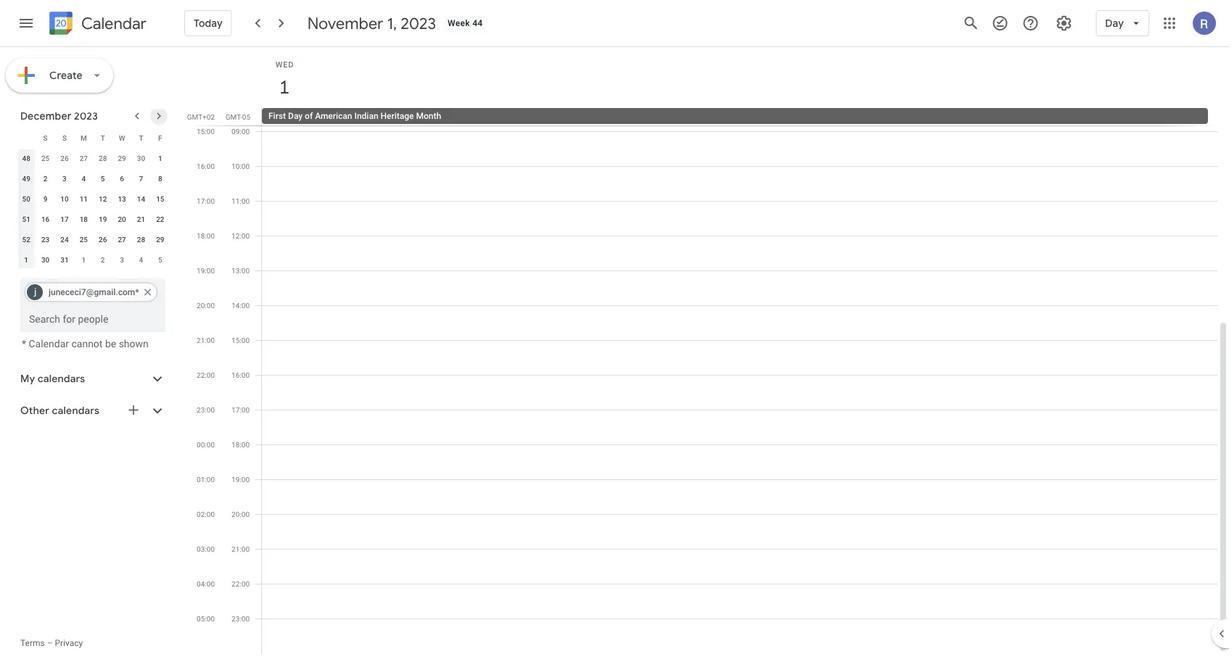 Task type: vqa. For each thing, say whether or not it's contained in the screenshot.
23
yes



Task type: describe. For each thing, give the bounding box(es) containing it.
50
[[22, 195, 30, 203]]

1 horizontal spatial 4
[[139, 256, 143, 264]]

be
[[105, 338, 116, 350]]

1 horizontal spatial 2023
[[401, 13, 436, 33]]

2 s from the left
[[62, 134, 67, 142]]

25 for november 25 element
[[41, 154, 50, 163]]

november 27 element
[[75, 150, 92, 167]]

1,
[[387, 13, 397, 33]]

18
[[80, 215, 88, 224]]

30 for november 30 element at the top of the page
[[137, 154, 145, 163]]

1 horizontal spatial 23:00
[[232, 615, 250, 624]]

29 element
[[152, 231, 169, 248]]

20
[[118, 215, 126, 224]]

13:00
[[232, 266, 250, 275]]

30 element
[[37, 251, 54, 269]]

1 horizontal spatial 20:00
[[232, 510, 250, 519]]

13
[[118, 195, 126, 203]]

05
[[242, 113, 250, 121]]

gmt+02
[[187, 113, 215, 121]]

01:00
[[197, 476, 215, 484]]

other calendars button
[[3, 400, 180, 423]]

03:00
[[197, 545, 215, 554]]

january 5 element
[[152, 251, 169, 269]]

31 element
[[56, 251, 73, 269]]

wednesday, november 1 element
[[268, 70, 301, 104]]

january 3 element
[[113, 251, 131, 269]]

25 element
[[75, 231, 92, 248]]

15 element
[[152, 190, 169, 208]]

november
[[308, 13, 384, 33]]

january 4 element
[[132, 251, 150, 269]]

privacy link
[[55, 639, 83, 649]]

27 element
[[113, 231, 131, 248]]

first
[[269, 111, 286, 121]]

november 30 element
[[132, 150, 150, 167]]

today button
[[184, 6, 232, 41]]

18 element
[[75, 211, 92, 228]]

19 element
[[94, 211, 112, 228]]

0 horizontal spatial 21:00
[[197, 336, 215, 345]]

november 25 element
[[37, 150, 54, 167]]

my
[[20, 373, 35, 386]]

first day of american indian heritage month
[[269, 111, 442, 121]]

26 for the 26 element
[[99, 235, 107, 244]]

shown
[[119, 338, 149, 350]]

27 for november 27 element
[[80, 154, 88, 163]]

calendar inside calendar element
[[81, 13, 147, 34]]

american
[[315, 111, 353, 121]]

21
[[137, 215, 145, 224]]

14:00
[[232, 301, 250, 310]]

22 element
[[152, 211, 169, 228]]

gmt-05
[[226, 113, 250, 121]]

privacy
[[55, 639, 83, 649]]

0 vertical spatial 4
[[82, 174, 86, 183]]

calendars for my calendars
[[38, 373, 85, 386]]

1 left 30 element
[[24, 256, 28, 264]]

15
[[156, 195, 164, 203]]

create
[[49, 69, 83, 82]]

3 inside january 3 element
[[120, 256, 124, 264]]

10
[[60, 195, 69, 203]]

27 for 27 element
[[118, 235, 126, 244]]

52
[[22, 235, 30, 244]]

terms – privacy
[[20, 639, 83, 649]]

0 horizontal spatial 2
[[43, 174, 47, 183]]

my calendars button
[[3, 368, 180, 391]]

january 2 element
[[94, 251, 112, 269]]

gmt-
[[226, 113, 242, 121]]

november 28 element
[[94, 150, 112, 167]]

9
[[43, 195, 47, 203]]

1 inside 'element'
[[82, 256, 86, 264]]

1 vertical spatial calendar
[[29, 338, 69, 350]]

19
[[99, 215, 107, 224]]

49
[[22, 174, 30, 183]]

26 element
[[94, 231, 112, 248]]

12 element
[[94, 190, 112, 208]]

* for * calendar cannot be shown
[[22, 338, 26, 350]]

1 right november 30 element at the top of the page
[[158, 154, 162, 163]]

04:00
[[197, 580, 215, 589]]

f
[[158, 134, 162, 142]]

0 horizontal spatial 23:00
[[197, 406, 215, 415]]

first day of american indian heritage month button
[[262, 108, 1209, 124]]

0 horizontal spatial 5
[[101, 174, 105, 183]]

02:00
[[197, 510, 215, 519]]

–
[[47, 639, 53, 649]]

calendars for other calendars
[[52, 405, 100, 418]]

2 t from the left
[[139, 134, 143, 142]]

0 vertical spatial 3
[[63, 174, 67, 183]]

6
[[120, 174, 124, 183]]

48
[[22, 154, 30, 163]]

14 element
[[132, 190, 150, 208]]

* for *
[[135, 288, 139, 298]]

24 element
[[56, 231, 73, 248]]

calendar element
[[46, 9, 147, 41]]

1 horizontal spatial 17:00
[[232, 406, 250, 415]]

17 element
[[56, 211, 73, 228]]

21 element
[[132, 211, 150, 228]]

day inside button
[[288, 111, 303, 121]]

13 element
[[113, 190, 131, 208]]

20 element
[[113, 211, 131, 228]]

other calendars
[[20, 405, 100, 418]]

8
[[158, 174, 162, 183]]

1 horizontal spatial 18:00
[[232, 441, 250, 449]]

row containing 49
[[17, 168, 170, 189]]



Task type: locate. For each thing, give the bounding box(es) containing it.
4 down november 27 element
[[82, 174, 86, 183]]

1 horizontal spatial 21:00
[[232, 545, 250, 554]]

1 vertical spatial 15:00
[[232, 336, 250, 345]]

1 vertical spatial 27
[[118, 235, 126, 244]]

row
[[17, 128, 170, 148], [17, 148, 170, 168], [17, 168, 170, 189], [17, 189, 170, 209], [17, 209, 170, 229], [17, 229, 170, 250], [17, 250, 170, 270]]

0 horizontal spatial 29
[[118, 154, 126, 163]]

row group
[[17, 148, 170, 270]]

29 for november 29 element in the top of the page
[[118, 154, 126, 163]]

1 horizontal spatial 16:00
[[232, 371, 250, 380]]

29 for 29 element
[[156, 235, 164, 244]]

18:00 right 00:00
[[232, 441, 250, 449]]

calendar up my calendars
[[29, 338, 69, 350]]

5 row from the top
[[17, 209, 170, 229]]

0 horizontal spatial 4
[[82, 174, 86, 183]]

1 vertical spatial 21:00
[[232, 545, 250, 554]]

21:00
[[197, 336, 215, 345], [232, 545, 250, 554]]

15:00
[[197, 127, 215, 136], [232, 336, 250, 345]]

4 right january 3 element
[[139, 256, 143, 264]]

1 vertical spatial 28
[[137, 235, 145, 244]]

51
[[22, 215, 30, 224]]

6 row from the top
[[17, 229, 170, 250]]

1 vertical spatial 3
[[120, 256, 124, 264]]

1 vertical spatial 23:00
[[232, 615, 250, 624]]

0 horizontal spatial 15:00
[[197, 127, 215, 136]]

Search for people text field
[[29, 306, 157, 333]]

16:00 left 10:00
[[197, 162, 215, 171]]

29 inside 29 element
[[156, 235, 164, 244]]

cannot
[[71, 338, 103, 350]]

0 vertical spatial 29
[[118, 154, 126, 163]]

3 right january 2 element
[[120, 256, 124, 264]]

1 vertical spatial 20:00
[[232, 510, 250, 519]]

30 right november 29 element in the top of the page
[[137, 154, 145, 163]]

10 element
[[56, 190, 73, 208]]

31
[[60, 256, 69, 264]]

1 vertical spatial 16:00
[[232, 371, 250, 380]]

* calendar cannot be shown
[[22, 338, 149, 350]]

row group containing 48
[[17, 148, 170, 270]]

0 horizontal spatial 16:00
[[197, 162, 215, 171]]

1 vertical spatial 17:00
[[232, 406, 250, 415]]

1 horizontal spatial 22:00
[[232, 580, 250, 589]]

1 vertical spatial 29
[[156, 235, 164, 244]]

5 left 6
[[101, 174, 105, 183]]

30
[[137, 154, 145, 163], [41, 256, 50, 264]]

1 horizontal spatial 5
[[158, 256, 162, 264]]

14
[[137, 195, 145, 203]]

3
[[63, 174, 67, 183], [120, 256, 124, 264]]

0 vertical spatial 27
[[80, 154, 88, 163]]

2 row from the top
[[17, 148, 170, 168]]

other
[[20, 405, 49, 418]]

1 vertical spatial 18:00
[[232, 441, 250, 449]]

1 vertical spatial *
[[22, 338, 26, 350]]

calendar
[[81, 13, 147, 34], [29, 338, 69, 350]]

17:00
[[197, 197, 215, 205], [232, 406, 250, 415]]

27
[[80, 154, 88, 163], [118, 235, 126, 244]]

26 right november 25 element
[[60, 154, 69, 163]]

row containing 50
[[17, 189, 170, 209]]

wed
[[276, 60, 294, 69]]

15:00 down gmt+02
[[197, 127, 215, 136]]

0 vertical spatial 28
[[99, 154, 107, 163]]

1 horizontal spatial *
[[135, 288, 139, 298]]

0 vertical spatial 2
[[43, 174, 47, 183]]

27 right the 26 element
[[118, 235, 126, 244]]

15:00 down 14:00
[[232, 336, 250, 345]]

* up my
[[22, 338, 26, 350]]

17
[[60, 215, 69, 224]]

0 horizontal spatial day
[[288, 111, 303, 121]]

day right settings menu icon
[[1106, 17, 1125, 30]]

25 for 25 element
[[80, 235, 88, 244]]

22:00
[[197, 371, 215, 380], [232, 580, 250, 589]]

1 vertical spatial 4
[[139, 256, 143, 264]]

0 horizontal spatial 17:00
[[197, 197, 215, 205]]

3 up 10 element
[[63, 174, 67, 183]]

s
[[43, 134, 48, 142], [62, 134, 67, 142]]

0 vertical spatial 16:00
[[197, 162, 215, 171]]

calendars down my calendars dropdown button
[[52, 405, 100, 418]]

row containing 1
[[17, 250, 170, 270]]

1 horizontal spatial 30
[[137, 154, 145, 163]]

5 right january 4 element
[[158, 256, 162, 264]]

29
[[118, 154, 126, 163], [156, 235, 164, 244]]

23
[[41, 235, 50, 244]]

week
[[448, 18, 470, 28]]

24
[[60, 235, 69, 244]]

0 vertical spatial 22:00
[[197, 371, 215, 380]]

0 horizontal spatial 2023
[[74, 110, 98, 123]]

29 right november 28 element
[[118, 154, 126, 163]]

0 horizontal spatial 19:00
[[197, 266, 215, 275]]

november 1, 2023
[[308, 13, 436, 33]]

1 horizontal spatial 3
[[120, 256, 124, 264]]

22:00 up 00:00
[[197, 371, 215, 380]]

create button
[[6, 58, 113, 93]]

today
[[194, 17, 223, 30]]

20:00 left 14:00
[[197, 301, 215, 310]]

0 horizontal spatial t
[[101, 134, 105, 142]]

1 horizontal spatial 26
[[99, 235, 107, 244]]

0 vertical spatial 26
[[60, 154, 69, 163]]

0 vertical spatial 21:00
[[197, 336, 215, 345]]

1 vertical spatial 30
[[41, 256, 50, 264]]

* inside junececi7@gmail.com, selected option
[[135, 288, 139, 298]]

7 row from the top
[[17, 250, 170, 270]]

1 horizontal spatial 2
[[101, 256, 105, 264]]

3 row from the top
[[17, 168, 170, 189]]

my calendars
[[20, 373, 85, 386]]

2023
[[401, 13, 436, 33], [74, 110, 98, 123]]

1 horizontal spatial s
[[62, 134, 67, 142]]

calendars up other calendars on the bottom left
[[38, 373, 85, 386]]

23:00 right 05:00
[[232, 615, 250, 624]]

0 horizontal spatial 18:00
[[197, 232, 215, 240]]

0 vertical spatial 19:00
[[197, 266, 215, 275]]

1 horizontal spatial 15:00
[[232, 336, 250, 345]]

21:00 right shown
[[197, 336, 215, 345]]

26 for november 26 element
[[60, 154, 69, 163]]

0 vertical spatial 23:00
[[197, 406, 215, 415]]

21:00 right 03:00
[[232, 545, 250, 554]]

09:00
[[232, 127, 250, 136]]

12
[[99, 195, 107, 203]]

0 horizontal spatial 28
[[99, 154, 107, 163]]

1 vertical spatial 19:00
[[232, 476, 250, 484]]

t right w
[[139, 134, 143, 142]]

junececi7@gmail.com, selected option
[[24, 281, 158, 304]]

23:00 up 00:00
[[197, 406, 215, 415]]

19:00 right 01:00 on the left bottom of page
[[232, 476, 250, 484]]

1 row from the top
[[17, 128, 170, 148]]

day left of
[[288, 111, 303, 121]]

1 vertical spatial day
[[288, 111, 303, 121]]

2023 up m
[[74, 110, 98, 123]]

29 inside november 29 element
[[118, 154, 126, 163]]

1 vertical spatial 22:00
[[232, 580, 250, 589]]

0 vertical spatial 18:00
[[197, 232, 215, 240]]

5
[[101, 174, 105, 183], [158, 256, 162, 264]]

16 element
[[37, 211, 54, 228]]

16:00 down 14:00
[[232, 371, 250, 380]]

t right m
[[101, 134, 105, 142]]

28 right 27 element
[[137, 235, 145, 244]]

1 horizontal spatial calendar
[[81, 13, 147, 34]]

december 2023 grid
[[14, 128, 170, 270]]

0 horizontal spatial 26
[[60, 154, 69, 163]]

terms link
[[20, 639, 45, 649]]

month
[[416, 111, 442, 121]]

calendar up create
[[81, 13, 147, 34]]

0 horizontal spatial 3
[[63, 174, 67, 183]]

23:00
[[197, 406, 215, 415], [232, 615, 250, 624]]

day
[[1106, 17, 1125, 30], [288, 111, 303, 121]]

settings menu image
[[1056, 15, 1073, 32]]

29 right 28 element at the top left of the page
[[156, 235, 164, 244]]

1 t from the left
[[101, 134, 105, 142]]

1 vertical spatial 26
[[99, 235, 107, 244]]

add other calendars image
[[126, 403, 141, 418]]

1 horizontal spatial 28
[[137, 235, 145, 244]]

0 vertical spatial 25
[[41, 154, 50, 163]]

wed 1
[[276, 60, 294, 99]]

0 horizontal spatial 22:00
[[197, 371, 215, 380]]

30 for 30 element
[[41, 256, 50, 264]]

1 vertical spatial 2
[[101, 256, 105, 264]]

0 horizontal spatial *
[[22, 338, 26, 350]]

None search field
[[0, 273, 180, 350]]

1 grid
[[186, 47, 1230, 655]]

11:00
[[232, 197, 250, 205]]

2 left january 3 element
[[101, 256, 105, 264]]

25 right 24 element
[[80, 235, 88, 244]]

november 26 element
[[56, 150, 73, 167]]

day inside "dropdown button"
[[1106, 17, 1125, 30]]

calendars inside other calendars dropdown button
[[52, 405, 100, 418]]

26 inside november 26 element
[[60, 154, 69, 163]]

19:00 left 13:00
[[197, 266, 215, 275]]

12:00
[[232, 232, 250, 240]]

day button
[[1097, 6, 1150, 41]]

7
[[139, 174, 143, 183]]

0 horizontal spatial s
[[43, 134, 48, 142]]

28 for 28 element at the top left of the page
[[137, 235, 145, 244]]

2
[[43, 174, 47, 183], [101, 256, 105, 264]]

0 vertical spatial *
[[135, 288, 139, 298]]

november 29 element
[[113, 150, 131, 167]]

1 vertical spatial 25
[[80, 235, 88, 244]]

1 vertical spatial calendars
[[52, 405, 100, 418]]

1
[[278, 75, 289, 99], [158, 154, 162, 163], [24, 256, 28, 264], [82, 256, 86, 264]]

26
[[60, 154, 69, 163], [99, 235, 107, 244]]

16
[[41, 215, 50, 224]]

selected people list box
[[20, 279, 166, 306]]

row containing s
[[17, 128, 170, 148]]

calendars
[[38, 373, 85, 386], [52, 405, 100, 418]]

s left m
[[62, 134, 67, 142]]

18:00
[[197, 232, 215, 240], [232, 441, 250, 449]]

44
[[473, 18, 483, 28]]

0 horizontal spatial 30
[[41, 256, 50, 264]]

of
[[305, 111, 313, 121]]

4
[[82, 174, 86, 183], [139, 256, 143, 264]]

m
[[81, 134, 87, 142]]

* down january 4 element
[[135, 288, 139, 298]]

main drawer image
[[17, 15, 35, 32]]

row containing 48
[[17, 148, 170, 168]]

11 element
[[75, 190, 92, 208]]

30 left 31
[[41, 256, 50, 264]]

25 right 48
[[41, 154, 50, 163]]

0 vertical spatial 2023
[[401, 13, 436, 33]]

1 horizontal spatial t
[[139, 134, 143, 142]]

1 vertical spatial 5
[[158, 256, 162, 264]]

first day of american indian heritage month row
[[256, 108, 1230, 126]]

27 right november 26 element
[[80, 154, 88, 163]]

20:00
[[197, 301, 215, 310], [232, 510, 250, 519]]

0 vertical spatial day
[[1106, 17, 1125, 30]]

05:00
[[197, 615, 215, 624]]

0 vertical spatial calendars
[[38, 373, 85, 386]]

22:00 right 04:00
[[232, 580, 250, 589]]

0 vertical spatial 17:00
[[197, 197, 215, 205]]

row containing 52
[[17, 229, 170, 250]]

11
[[80, 195, 88, 203]]

1 horizontal spatial 29
[[156, 235, 164, 244]]

row group inside the december 2023 grid
[[17, 148, 170, 270]]

calendars inside my calendars dropdown button
[[38, 373, 85, 386]]

1 left january 2 element
[[82, 256, 86, 264]]

0 horizontal spatial calendar
[[29, 338, 69, 350]]

row containing 51
[[17, 209, 170, 229]]

0 vertical spatial 30
[[137, 154, 145, 163]]

28 right november 27 element
[[99, 154, 107, 163]]

20:00 right 02:00
[[232, 510, 250, 519]]

1 horizontal spatial 25
[[80, 235, 88, 244]]

0 horizontal spatial 20:00
[[197, 301, 215, 310]]

none search field containing * calendar cannot be shown
[[0, 273, 180, 350]]

w
[[119, 134, 125, 142]]

28 for november 28 element
[[99, 154, 107, 163]]

0 horizontal spatial 27
[[80, 154, 88, 163]]

0 horizontal spatial 25
[[41, 154, 50, 163]]

16:00
[[197, 162, 215, 171], [232, 371, 250, 380]]

23 element
[[37, 231, 54, 248]]

indian
[[355, 111, 379, 121]]

1 inside wed 1
[[278, 75, 289, 99]]

1 horizontal spatial day
[[1106, 17, 1125, 30]]

s up november 25 element
[[43, 134, 48, 142]]

calendar heading
[[78, 13, 147, 34]]

0 vertical spatial 15:00
[[197, 127, 215, 136]]

25
[[41, 154, 50, 163], [80, 235, 88, 244]]

1 down wed
[[278, 75, 289, 99]]

28 element
[[132, 231, 150, 248]]

heritage
[[381, 111, 414, 121]]

january 1 element
[[75, 251, 92, 269]]

0 vertical spatial 20:00
[[197, 301, 215, 310]]

26 right 25 element
[[99, 235, 107, 244]]

1 s from the left
[[43, 134, 48, 142]]

terms
[[20, 639, 45, 649]]

18:00 left 12:00
[[197, 232, 215, 240]]

2 right 49
[[43, 174, 47, 183]]

4 row from the top
[[17, 189, 170, 209]]

1 horizontal spatial 27
[[118, 235, 126, 244]]

week 44
[[448, 18, 483, 28]]

2023 right the 1, at the top left
[[401, 13, 436, 33]]

10:00
[[232, 162, 250, 171]]

t
[[101, 134, 105, 142], [139, 134, 143, 142]]

0 vertical spatial 5
[[101, 174, 105, 183]]

1 horizontal spatial 19:00
[[232, 476, 250, 484]]

december
[[20, 110, 72, 123]]

0 vertical spatial calendar
[[81, 13, 147, 34]]

22
[[156, 215, 164, 224]]

december 2023
[[20, 110, 98, 123]]

1 vertical spatial 2023
[[74, 110, 98, 123]]

00:00
[[197, 441, 215, 449]]



